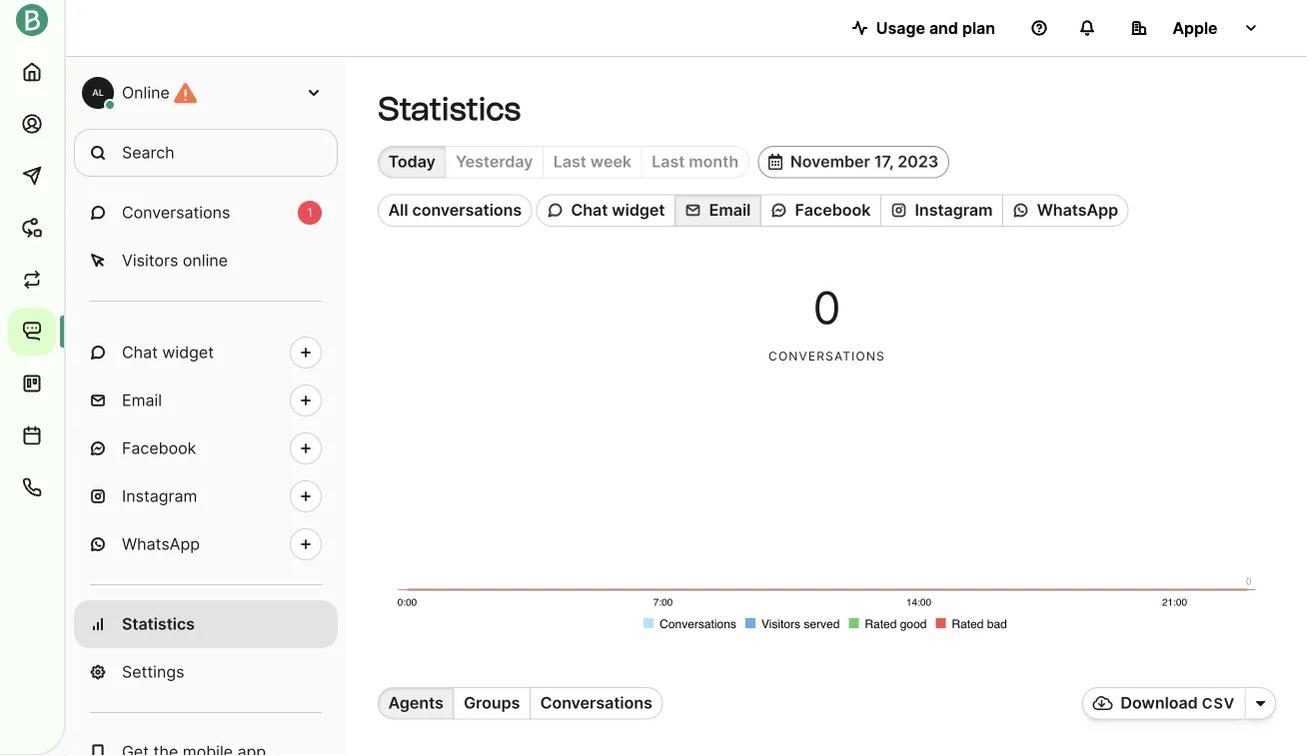 Task type: describe. For each thing, give the bounding box(es) containing it.
1
[[307, 205, 313, 220]]

and
[[930, 18, 959, 37]]

chat widget link
[[74, 329, 338, 377]]

0
[[813, 281, 841, 335]]

solo image
[[1256, 696, 1266, 712]]

email inside email link
[[122, 391, 162, 410]]

email inside email button
[[709, 201, 751, 220]]

instagram button
[[881, 194, 1003, 227]]

november 17, 2023
[[791, 152, 939, 172]]

chat widget inside button
[[571, 201, 665, 220]]

whatsapp inside button
[[1037, 201, 1119, 220]]

all conversations button
[[378, 194, 533, 227]]

apple
[[1173, 18, 1218, 37]]

usage
[[876, 18, 926, 37]]

instagram inside 'link'
[[122, 487, 197, 506]]

november
[[791, 152, 871, 172]]

today button
[[378, 146, 445, 178]]

17,
[[874, 152, 894, 172]]

0 horizontal spatial facebook
[[122, 439, 196, 458]]

facebook link
[[74, 425, 338, 473]]

chat widget button
[[537, 194, 675, 227]]

download csv
[[1121, 694, 1236, 713]]

groups button
[[453, 688, 530, 720]]

november 17, 2023 button
[[758, 146, 949, 178]]

agents
[[388, 694, 444, 713]]

groups
[[464, 694, 520, 713]]

instagram inside button
[[915, 201, 993, 220]]

whatsapp button
[[1003, 194, 1129, 227]]

usage and plan button
[[836, 8, 1012, 48]]

conversations inside all conversations button
[[412, 201, 522, 220]]

apple button
[[1116, 8, 1275, 48]]

widget inside button
[[612, 201, 665, 220]]

0 vertical spatial conversations
[[122, 203, 230, 222]]

facebook button
[[761, 194, 881, 227]]

0 horizontal spatial chat widget
[[122, 343, 214, 362]]

visitors online
[[122, 251, 228, 270]]

visitors
[[122, 251, 178, 270]]

plan
[[963, 18, 996, 37]]



Task type: locate. For each thing, give the bounding box(es) containing it.
search
[[122, 143, 175, 162]]

statistics
[[378, 89, 521, 128], [122, 615, 195, 634]]

online
[[183, 251, 228, 270]]

facebook
[[795, 201, 871, 220], [122, 439, 196, 458]]

online
[[122, 83, 170, 102]]

1 horizontal spatial facebook
[[795, 201, 871, 220]]

1 vertical spatial conversations
[[540, 694, 653, 713]]

facebook down november
[[795, 201, 871, 220]]

statistics inside statistics "link"
[[122, 615, 195, 634]]

email button
[[675, 194, 761, 227]]

1 horizontal spatial instagram
[[915, 201, 993, 220]]

conversations button
[[530, 688, 663, 720]]

1 horizontal spatial conversations
[[769, 349, 886, 364]]

1 horizontal spatial whatsapp
[[1037, 201, 1119, 220]]

email down chat widget link
[[122, 391, 162, 410]]

widget
[[612, 201, 665, 220], [162, 343, 214, 362]]

0 horizontal spatial conversations
[[122, 203, 230, 222]]

1 vertical spatial email
[[122, 391, 162, 410]]

0 vertical spatial conversations
[[412, 201, 522, 220]]

email link
[[74, 377, 338, 425]]

conversations
[[412, 201, 522, 220], [769, 349, 886, 364]]

all
[[388, 201, 408, 220]]

1 vertical spatial instagram
[[122, 487, 197, 506]]

1 horizontal spatial widget
[[612, 201, 665, 220]]

0 vertical spatial email
[[709, 201, 751, 220]]

instagram down 2023
[[915, 201, 993, 220]]

instagram
[[915, 201, 993, 220], [122, 487, 197, 506]]

0 horizontal spatial conversations
[[412, 201, 522, 220]]

2023
[[898, 152, 939, 172]]

conversations
[[122, 203, 230, 222], [540, 694, 653, 713]]

1 vertical spatial widget
[[162, 343, 214, 362]]

facebook inside button
[[795, 201, 871, 220]]

1 horizontal spatial email
[[709, 201, 751, 220]]

settings
[[122, 663, 184, 682]]

whatsapp
[[1037, 201, 1119, 220], [122, 535, 200, 554]]

widget up email link
[[162, 343, 214, 362]]

chat widget up email link
[[122, 343, 214, 362]]

email
[[709, 201, 751, 220], [122, 391, 162, 410]]

email left facebook button on the right top of page
[[709, 201, 751, 220]]

0 vertical spatial chat
[[571, 201, 608, 220]]

download
[[1121, 694, 1198, 713]]

0 vertical spatial statistics
[[378, 89, 521, 128]]

chat inside button
[[571, 201, 608, 220]]

0 horizontal spatial instagram
[[122, 487, 197, 506]]

0 horizontal spatial statistics
[[122, 615, 195, 634]]

1 horizontal spatial conversations
[[540, 694, 653, 713]]

1 horizontal spatial chat widget
[[571, 201, 665, 220]]

statistics up today
[[378, 89, 521, 128]]

1 horizontal spatial chat
[[571, 201, 608, 220]]

visitors online link
[[74, 237, 338, 285]]

search link
[[74, 129, 338, 177]]

settings link
[[74, 649, 338, 697]]

widget left email button
[[612, 201, 665, 220]]

agents button
[[378, 688, 453, 720]]

0 vertical spatial instagram
[[915, 201, 993, 220]]

conversations inside conversations button
[[540, 694, 653, 713]]

chat widget left email button
[[571, 201, 665, 220]]

instagram link
[[74, 473, 338, 521]]

1 vertical spatial conversations
[[769, 349, 886, 364]]

statistics link
[[74, 601, 338, 649]]

1 vertical spatial chat widget
[[122, 343, 214, 362]]

0 horizontal spatial email
[[122, 391, 162, 410]]

statistics up settings on the bottom left
[[122, 615, 195, 634]]

0 vertical spatial widget
[[612, 201, 665, 220]]

0 vertical spatial chat widget
[[571, 201, 665, 220]]

1 vertical spatial chat
[[122, 343, 158, 362]]

1 vertical spatial whatsapp
[[122, 535, 200, 554]]

conversations right all
[[412, 201, 522, 220]]

0 vertical spatial facebook
[[795, 201, 871, 220]]

conversations down "0"
[[769, 349, 886, 364]]

usage and plan
[[876, 18, 996, 37]]

all conversations
[[388, 201, 522, 220]]

1 vertical spatial facebook
[[122, 439, 196, 458]]

0 vertical spatial whatsapp
[[1037, 201, 1119, 220]]

today
[[388, 152, 436, 172]]

al
[[92, 87, 104, 98]]

instagram down facebook link
[[122, 487, 197, 506]]

csv
[[1202, 695, 1236, 713]]

facebook down email link
[[122, 439, 196, 458]]

1 vertical spatial statistics
[[122, 615, 195, 634]]

1 horizontal spatial statistics
[[378, 89, 521, 128]]

0 horizontal spatial chat
[[122, 343, 158, 362]]

0 horizontal spatial widget
[[162, 343, 214, 362]]

0 horizontal spatial whatsapp
[[122, 535, 200, 554]]

chat
[[571, 201, 608, 220], [122, 343, 158, 362]]

chat widget
[[571, 201, 665, 220], [122, 343, 214, 362]]

whatsapp link
[[74, 521, 338, 569]]



Task type: vqa. For each thing, say whether or not it's contained in the screenshot.
the middle THE
no



